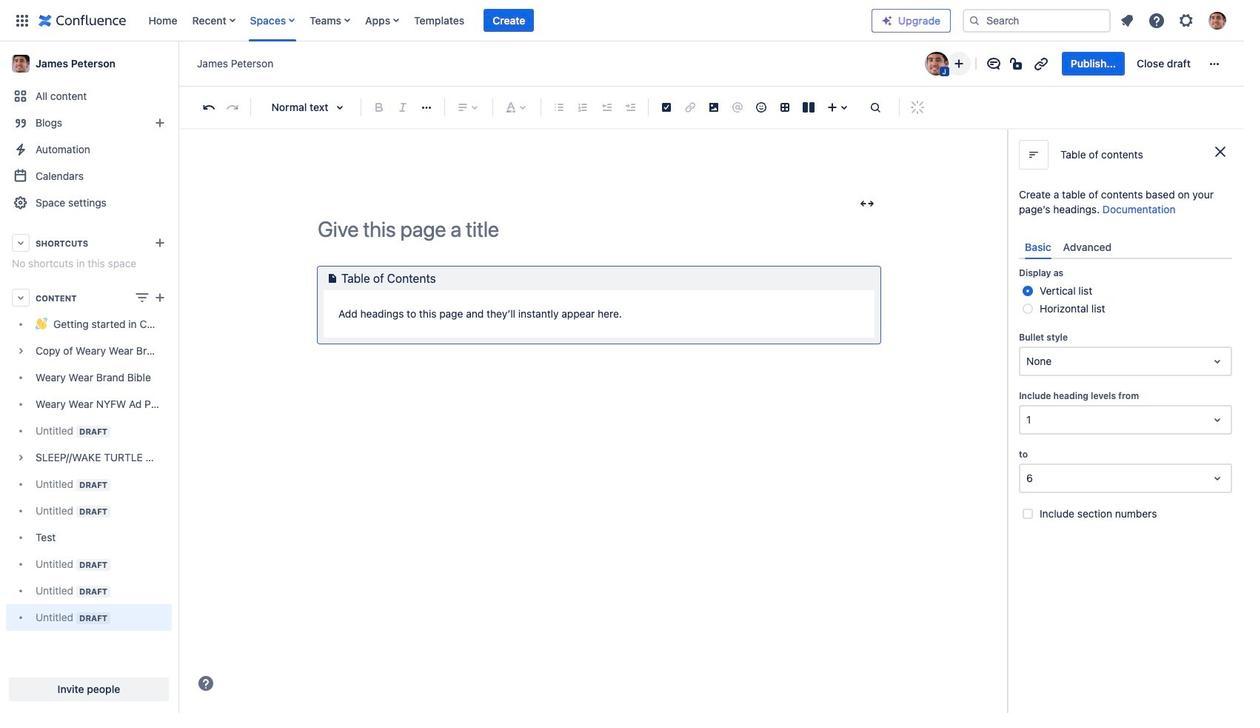 Task type: describe. For each thing, give the bounding box(es) containing it.
2 open image from the top
[[1209, 470, 1227, 488]]

close image
[[1212, 143, 1230, 161]]

redo ⌘⇧z image
[[224, 99, 242, 116]]

indent tab image
[[622, 99, 639, 116]]

text formatting group
[[367, 96, 439, 119]]

list for appswitcher icon in the top left of the page
[[141, 0, 872, 41]]

space element
[[0, 41, 178, 713]]

numbered list ⌘⇧7 image
[[574, 99, 592, 116]]

emoji : image
[[753, 99, 771, 116]]

copy link image
[[1033, 55, 1050, 73]]

change view image
[[133, 289, 151, 307]]

action item [] image
[[658, 99, 676, 116]]

table ⇧⌥t image
[[776, 99, 794, 116]]

link ⌘k image
[[682, 99, 699, 116]]

settings icon image
[[1178, 11, 1196, 29]]

global element
[[9, 0, 872, 41]]

more image
[[1206, 55, 1224, 73]]

create a blog image
[[151, 114, 169, 132]]

find and replace image
[[867, 99, 885, 116]]

Main content area, start typing to enter text. text field
[[318, 267, 881, 373]]

layouts image
[[800, 99, 818, 116]]

more formatting image
[[418, 99, 436, 116]]

help icon image
[[1148, 11, 1166, 29]]

Search field
[[963, 9, 1111, 32]]



Task type: vqa. For each thing, say whether or not it's contained in the screenshot.
Issue Types link
no



Task type: locate. For each thing, give the bounding box(es) containing it.
1 open image from the top
[[1209, 411, 1227, 429]]

1 vertical spatial open image
[[1209, 470, 1227, 488]]

collapse sidebar image
[[162, 49, 194, 79]]

list
[[141, 0, 872, 41], [1114, 7, 1236, 34]]

mention @ image
[[729, 99, 747, 116]]

tree
[[6, 311, 172, 631]]

outdent ⇧tab image
[[598, 99, 616, 116]]

help image
[[197, 675, 215, 693]]

1 horizontal spatial list
[[1114, 7, 1236, 34]]

None radio
[[1023, 286, 1034, 296]]

Give this page a title text field
[[318, 217, 881, 242]]

list for premium icon
[[1114, 7, 1236, 34]]

appswitcher icon image
[[13, 11, 31, 29]]

create a page image
[[151, 289, 169, 307]]

add image, video, or file image
[[705, 99, 723, 116]]

tab list
[[1019, 235, 1233, 259]]

table of contents image
[[324, 270, 342, 287]]

open image
[[1209, 411, 1227, 429], [1209, 470, 1227, 488]]

list item
[[484, 9, 534, 32]]

0 vertical spatial open image
[[1209, 411, 1227, 429]]

notification icon image
[[1119, 11, 1137, 29]]

list item inside list
[[484, 9, 534, 32]]

tree inside space element
[[6, 311, 172, 631]]

undo ⌘z image
[[200, 99, 218, 116]]

group
[[1062, 52, 1200, 76]]

add shortcut image
[[151, 234, 169, 252]]

bullet list ⌘⇧8 image
[[550, 99, 568, 116]]

option group
[[1019, 282, 1233, 318]]

list formating group
[[548, 96, 642, 119]]

0 horizontal spatial list
[[141, 0, 872, 41]]

comment icon image
[[985, 55, 1003, 73]]

italic ⌘i image
[[394, 99, 412, 116]]

banner
[[0, 0, 1245, 41]]

None radio
[[1023, 304, 1034, 314]]

open image
[[1209, 353, 1227, 371]]

premium image
[[882, 14, 894, 26]]

bold ⌘b image
[[370, 99, 388, 116]]

no restrictions image
[[1009, 55, 1027, 73]]

search image
[[969, 14, 981, 26]]

None search field
[[963, 9, 1111, 32]]

make page full-width image
[[859, 195, 876, 213]]

invite to edit image
[[950, 55, 968, 73]]

your profile and preferences image
[[1209, 11, 1227, 29]]

confluence image
[[39, 11, 126, 29], [39, 11, 126, 29]]



